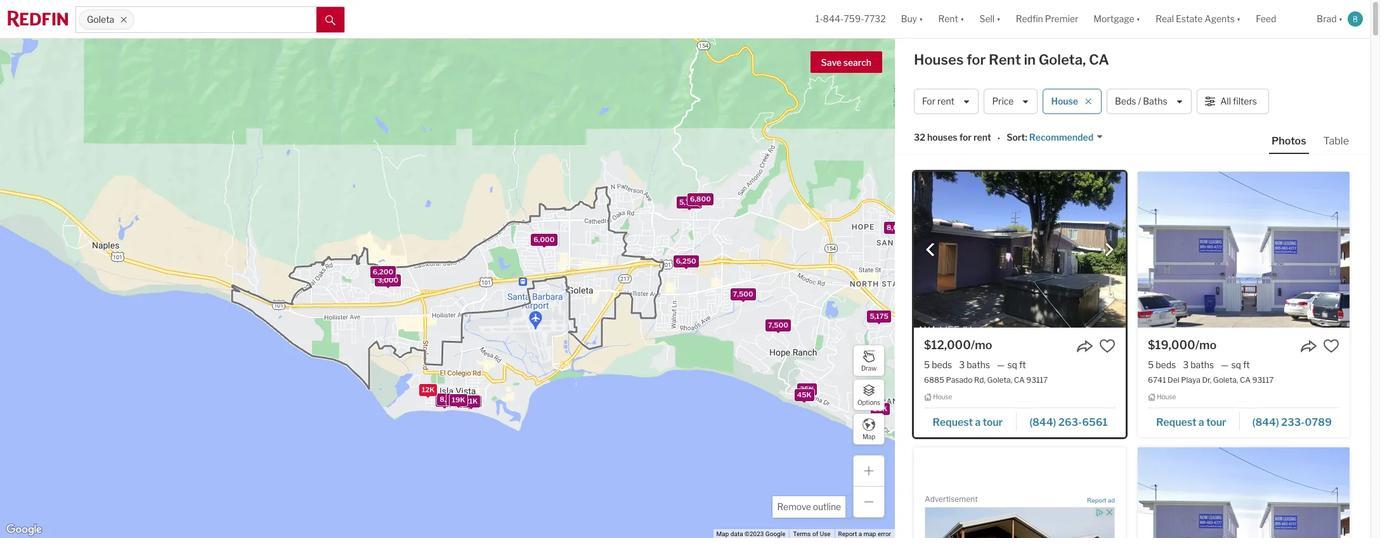 Task type: vqa. For each thing, say whether or not it's contained in the screenshot.
second — from the right
yes



Task type: describe. For each thing, give the bounding box(es) containing it.
— sq ft for $12,000 /mo
[[997, 360, 1026, 371]]

/mo for $19,000
[[1196, 339, 1217, 352]]

redfin premier
[[1016, 14, 1079, 24]]

6741
[[1148, 376, 1166, 385]]

— for $12,000 /mo
[[997, 360, 1005, 371]]

request a tour button for $12,000
[[924, 412, 1017, 431]]

favorite button image
[[1099, 338, 1116, 355]]

goleta
[[87, 14, 114, 25]]

feed
[[1256, 14, 1277, 24]]

sq for $19,000 /mo
[[1232, 360, 1242, 371]]

$12,000
[[924, 339, 971, 352]]

advertisement
[[925, 495, 978, 504]]

brad
[[1317, 14, 1337, 24]]

12k
[[422, 386, 434, 395]]

google image
[[3, 522, 45, 539]]

6885
[[924, 376, 945, 385]]

map data ©2023 google
[[717, 531, 786, 538]]

(844) for $12,000 /mo
[[1030, 417, 1057, 429]]

a for $19,000
[[1199, 417, 1205, 429]]

remove outline
[[777, 502, 841, 513]]

options button
[[853, 379, 885, 411]]

ad region
[[925, 508, 1115, 539]]

google
[[766, 531, 786, 538]]

(844) 263-6561
[[1030, 417, 1108, 429]]

tour for $12,000 /mo
[[983, 417, 1003, 429]]

request a tour button for $19,000
[[1148, 412, 1240, 431]]

report for report a map error
[[838, 531, 857, 538]]

report a map error link
[[838, 531, 891, 538]]

sq for $12,000 /mo
[[1008, 360, 1018, 371]]

759-
[[844, 14, 864, 24]]

(844) 233-0789
[[1253, 417, 1332, 429]]

6,200
[[373, 267, 393, 276]]

mortgage ▾
[[1094, 14, 1141, 24]]

0 vertical spatial for
[[967, 51, 986, 68]]

rd,
[[974, 376, 986, 385]]

©2023
[[745, 531, 764, 538]]

real estate agents ▾ button
[[1148, 0, 1249, 38]]

pasado
[[946, 376, 973, 385]]

request a tour for $12,000
[[933, 417, 1003, 429]]

32
[[914, 132, 926, 143]]

•
[[998, 133, 1001, 144]]

remove
[[777, 502, 811, 513]]

▾ for buy ▾
[[919, 14, 923, 24]]

map for map
[[863, 433, 876, 441]]

real estate agents ▾ link
[[1156, 0, 1241, 38]]

request a tour for $19,000
[[1157, 417, 1227, 429]]

redfin
[[1016, 14, 1043, 24]]

:
[[1026, 132, 1028, 143]]

a for $12,000
[[975, 417, 981, 429]]

report ad button
[[1087, 497, 1115, 507]]

map button
[[853, 414, 885, 445]]

goleta, for 6741 del playa dr, goleta, ca 93117
[[1214, 376, 1239, 385]]

brad ▾
[[1317, 14, 1343, 24]]

price
[[992, 96, 1014, 107]]

28k
[[873, 405, 887, 414]]

in
[[1024, 51, 1036, 68]]

photos
[[1272, 135, 1307, 147]]

real estate agents ▾
[[1156, 14, 1241, 24]]

table
[[1324, 135, 1349, 147]]

beds for $19,000
[[1156, 360, 1176, 371]]

beds / baths button
[[1107, 89, 1192, 114]]

photo of 6741 del playa dr, goleta, ca 93117 image
[[1138, 172, 1350, 328]]

user photo image
[[1348, 11, 1363, 27]]

(844) 233-0789 link
[[1240, 411, 1340, 433]]

6561
[[1082, 417, 1108, 429]]

houses
[[928, 132, 958, 143]]

baths for $19,000
[[1191, 360, 1214, 371]]

mortgage ▾ button
[[1094, 0, 1141, 38]]

1 vertical spatial 7,500
[[768, 321, 788, 330]]

photo of 6885 pasado rd, goleta, ca 93117 image
[[914, 172, 1126, 328]]

ft for $19,000 /mo
[[1243, 360, 1250, 371]]

for rent button
[[914, 89, 979, 114]]

sell ▾ button
[[972, 0, 1009, 38]]

all filters
[[1221, 96, 1257, 107]]

$19,000
[[1148, 339, 1196, 352]]

beds / baths
[[1115, 96, 1168, 107]]

0 horizontal spatial ca
[[1014, 376, 1025, 385]]

263-
[[1059, 417, 1082, 429]]

3 for $12,000
[[959, 360, 965, 371]]

use
[[820, 531, 831, 538]]

rent ▾ button
[[931, 0, 972, 38]]

5,175
[[870, 312, 888, 321]]

2 93117 from the left
[[1253, 376, 1274, 385]]

houses
[[914, 51, 964, 68]]

buy ▾
[[901, 14, 923, 24]]

data
[[731, 531, 743, 538]]

45k
[[797, 390, 811, 399]]

price button
[[984, 89, 1038, 114]]

$19,000 /mo
[[1148, 339, 1217, 352]]

$12,000 /mo
[[924, 339, 993, 352]]

▾ for rent ▾
[[960, 14, 965, 24]]

report a map error
[[838, 531, 891, 538]]

goleta, for houses for rent in goleta, ca
[[1039, 51, 1086, 68]]

report for report ad
[[1087, 497, 1107, 504]]

1-844-759-7732 link
[[816, 14, 886, 24]]

search
[[844, 57, 872, 68]]

5 for $19,000
[[1148, 360, 1154, 371]]

5 ▾ from the left
[[1237, 14, 1241, 24]]

1 horizontal spatial rent
[[989, 51, 1021, 68]]

rent ▾ button
[[939, 0, 965, 38]]

for
[[922, 96, 936, 107]]

7732
[[864, 14, 886, 24]]

terms of use
[[793, 531, 831, 538]]

del
[[1168, 376, 1180, 385]]

feed button
[[1249, 0, 1310, 38]]

233-
[[1282, 417, 1305, 429]]

1-844-759-7732
[[816, 14, 886, 24]]

ca for houses for rent in goleta, ca
[[1089, 51, 1109, 68]]

previous button image
[[924, 244, 937, 256]]

baths
[[1143, 96, 1168, 107]]

house for $19,000 /mo
[[1157, 394, 1176, 401]]

terms
[[793, 531, 811, 538]]

favorite button checkbox
[[1323, 338, 1340, 355]]



Task type: locate. For each thing, give the bounding box(es) containing it.
goleta, right dr,
[[1214, 376, 1239, 385]]

report ad
[[1087, 497, 1115, 504]]

request a tour button down playa
[[1148, 412, 1240, 431]]

1 vertical spatial report
[[838, 531, 857, 538]]

▾ for sell ▾
[[997, 14, 1001, 24]]

1 horizontal spatial 93117
[[1253, 376, 1274, 385]]

recommended
[[1030, 132, 1094, 143]]

1 horizontal spatial — sq ft
[[1221, 360, 1250, 371]]

6,000
[[533, 236, 555, 244]]

0 horizontal spatial 21k
[[449, 396, 462, 404]]

house for $12,000 /mo
[[933, 394, 952, 401]]

—
[[997, 360, 1005, 371], [1221, 360, 1229, 371]]

sq up 6885 pasado rd, goleta, ca 93117
[[1008, 360, 1018, 371]]

sq up 6741 del playa dr, goleta, ca 93117
[[1232, 360, 1242, 371]]

a down dr,
[[1199, 417, 1205, 429]]

1 horizontal spatial 3 baths
[[1183, 360, 1214, 371]]

0 horizontal spatial report
[[838, 531, 857, 538]]

a down 'rd,'
[[975, 417, 981, 429]]

1 — sq ft from the left
[[997, 360, 1026, 371]]

agents
[[1205, 14, 1235, 24]]

2 3 baths from the left
[[1183, 360, 1214, 371]]

— up 6885 pasado rd, goleta, ca 93117
[[997, 360, 1005, 371]]

ft for $12,000 /mo
[[1019, 360, 1026, 371]]

1 horizontal spatial tour
[[1207, 417, 1227, 429]]

1 request a tour from the left
[[933, 417, 1003, 429]]

0 vertical spatial report
[[1087, 497, 1107, 504]]

goleta,
[[1039, 51, 1086, 68], [988, 376, 1013, 385], [1214, 376, 1239, 385]]

/mo up dr,
[[1196, 339, 1217, 352]]

beds
[[1115, 96, 1137, 107]]

1 baths from the left
[[967, 360, 990, 371]]

/mo for $12,000
[[971, 339, 993, 352]]

/
[[1138, 96, 1142, 107]]

1 93117 from the left
[[1027, 376, 1048, 385]]

▾ for mortgage ▾
[[1137, 14, 1141, 24]]

save search button
[[811, 51, 882, 73]]

5 beds for $19,000 /mo
[[1148, 360, 1176, 371]]

(844) inside (844) 233-0789 "link"
[[1253, 417, 1279, 429]]

rent ▾
[[939, 14, 965, 24]]

1 horizontal spatial map
[[863, 433, 876, 441]]

10.5k
[[459, 397, 479, 406]]

0 horizontal spatial baths
[[967, 360, 990, 371]]

2 baths from the left
[[1191, 360, 1214, 371]]

▾ right agents
[[1237, 14, 1241, 24]]

dr,
[[1202, 376, 1212, 385]]

1 sq from the left
[[1008, 360, 1018, 371]]

2 horizontal spatial goleta,
[[1214, 376, 1239, 385]]

baths
[[967, 360, 990, 371], [1191, 360, 1214, 371]]

1 ft from the left
[[1019, 360, 1026, 371]]

5 beds
[[924, 360, 952, 371], [1148, 360, 1176, 371]]

5 for $12,000
[[924, 360, 930, 371]]

None search field
[[135, 7, 317, 32]]

3 baths
[[959, 360, 990, 371], [1183, 360, 1214, 371]]

rent right buy ▾
[[939, 14, 959, 24]]

beds up 6885
[[932, 360, 952, 371]]

1 horizontal spatial baths
[[1191, 360, 1214, 371]]

(844) for $19,000 /mo
[[1253, 417, 1279, 429]]

house down del
[[1157, 394, 1176, 401]]

3 baths for $19,000
[[1183, 360, 1214, 371]]

1 (844) from the left
[[1030, 417, 1057, 429]]

sq
[[1008, 360, 1018, 371], [1232, 360, 1242, 371]]

2 5 beds from the left
[[1148, 360, 1176, 371]]

houses for rent in goleta, ca
[[914, 51, 1109, 68]]

baths up dr,
[[1191, 360, 1214, 371]]

map for map data ©2023 google
[[717, 531, 729, 538]]

real
[[1156, 14, 1174, 24]]

rent inside dropdown button
[[939, 14, 959, 24]]

request a tour down pasado
[[933, 417, 1003, 429]]

house down 6885
[[933, 394, 952, 401]]

remove goleta image
[[120, 16, 128, 23]]

2 beds from the left
[[1156, 360, 1176, 371]]

rent inside 32 houses for rent •
[[974, 132, 991, 143]]

map inside map button
[[863, 433, 876, 441]]

1 horizontal spatial house
[[1052, 96, 1079, 107]]

1 vertical spatial rent
[[974, 132, 991, 143]]

request down del
[[1157, 417, 1197, 429]]

0 horizontal spatial request
[[933, 417, 973, 429]]

1 horizontal spatial (844)
[[1253, 417, 1279, 429]]

93117 up (844) 233-0789 "link"
[[1253, 376, 1274, 385]]

2 3 from the left
[[1183, 360, 1189, 371]]

2 — from the left
[[1221, 360, 1229, 371]]

6,250
[[676, 257, 696, 266]]

ca right 'rd,'
[[1014, 376, 1025, 385]]

5 up 6885
[[924, 360, 930, 371]]

▾ right mortgage
[[1137, 14, 1141, 24]]

0 horizontal spatial a
[[859, 531, 862, 538]]

0 horizontal spatial 7,500
[[733, 290, 753, 299]]

1 vertical spatial rent
[[989, 51, 1021, 68]]

request down pasado
[[933, 417, 973, 429]]

photos button
[[1269, 134, 1321, 154]]

buy
[[901, 14, 917, 24]]

request a tour down playa
[[1157, 417, 1227, 429]]

beds up del
[[1156, 360, 1176, 371]]

2 tour from the left
[[1207, 417, 1227, 429]]

3 for $19,000
[[1183, 360, 1189, 371]]

— sq ft up 6885 pasado rd, goleta, ca 93117
[[997, 360, 1026, 371]]

submit search image
[[325, 15, 336, 25]]

▾ right brad
[[1339, 14, 1343, 24]]

— sq ft for $19,000 /mo
[[1221, 360, 1250, 371]]

0 horizontal spatial beds
[[932, 360, 952, 371]]

0 horizontal spatial request a tour button
[[924, 412, 1017, 431]]

1 horizontal spatial request a tour
[[1157, 417, 1227, 429]]

1 — from the left
[[997, 360, 1005, 371]]

1 request from the left
[[933, 417, 973, 429]]

— sq ft
[[997, 360, 1026, 371], [1221, 360, 1250, 371]]

ft up 6885 pasado rd, goleta, ca 93117
[[1019, 360, 1026, 371]]

6885 pasado rd, goleta, ca 93117
[[924, 376, 1048, 385]]

1 horizontal spatial 5 beds
[[1148, 360, 1176, 371]]

1 5 beds from the left
[[924, 360, 952, 371]]

1 horizontal spatial —
[[1221, 360, 1229, 371]]

mortgage
[[1094, 14, 1135, 24]]

buy ▾ button
[[901, 0, 923, 38]]

beds for $12,000
[[932, 360, 952, 371]]

2 ▾ from the left
[[960, 14, 965, 24]]

report left map
[[838, 531, 857, 538]]

1 horizontal spatial 3
[[1183, 360, 1189, 371]]

for right the houses
[[960, 132, 972, 143]]

1 horizontal spatial beds
[[1156, 360, 1176, 371]]

report left the ad
[[1087, 497, 1107, 504]]

— up 6741 del playa dr, goleta, ca 93117
[[1221, 360, 1229, 371]]

3
[[959, 360, 965, 371], [1183, 360, 1189, 371]]

3 ▾ from the left
[[997, 14, 1001, 24]]

for rent
[[922, 96, 955, 107]]

next button image
[[1103, 244, 1116, 256]]

0 vertical spatial rent
[[938, 96, 955, 107]]

0 horizontal spatial /mo
[[971, 339, 993, 352]]

3 baths for $12,000
[[959, 360, 990, 371]]

2 sq from the left
[[1232, 360, 1242, 371]]

baths for $12,000
[[967, 360, 990, 371]]

(844) 263-6561 link
[[1017, 411, 1116, 433]]

favorite button image
[[1323, 338, 1340, 355]]

1 horizontal spatial report
[[1087, 497, 1107, 504]]

1 horizontal spatial /mo
[[1196, 339, 1217, 352]]

a left map
[[859, 531, 862, 538]]

6741 del playa dr, goleta, ca 93117
[[1148, 376, 1274, 385]]

2 request a tour from the left
[[1157, 417, 1227, 429]]

ca
[[1089, 51, 1109, 68], [1014, 376, 1025, 385], [1240, 376, 1251, 385]]

for inside 32 houses for rent •
[[960, 132, 972, 143]]

save search
[[821, 57, 872, 68]]

house inside house button
[[1052, 96, 1079, 107]]

buy ▾ button
[[894, 0, 931, 38]]

— sq ft up 6741 del playa dr, goleta, ca 93117
[[1221, 360, 1250, 371]]

report
[[1087, 497, 1107, 504], [838, 531, 857, 538]]

0 vertical spatial rent
[[939, 14, 959, 24]]

tour
[[983, 417, 1003, 429], [1207, 417, 1227, 429]]

remove outline button
[[773, 497, 846, 518]]

error
[[878, 531, 891, 538]]

house left the remove house icon at the right
[[1052, 96, 1079, 107]]

6 ▾ from the left
[[1339, 14, 1343, 24]]

1 3 from the left
[[959, 360, 965, 371]]

0 horizontal spatial 5
[[924, 360, 930, 371]]

sort :
[[1007, 132, 1028, 143]]

1 horizontal spatial goleta,
[[1039, 51, 1086, 68]]

1 vertical spatial for
[[960, 132, 972, 143]]

5 beds for $12,000 /mo
[[924, 360, 952, 371]]

0 horizontal spatial ft
[[1019, 360, 1026, 371]]

sort
[[1007, 132, 1026, 143]]

outline
[[813, 502, 841, 513]]

2 5 from the left
[[1148, 360, 1154, 371]]

0 horizontal spatial —
[[997, 360, 1005, 371]]

1 horizontal spatial a
[[975, 417, 981, 429]]

redfin premier button
[[1009, 0, 1086, 38]]

0 horizontal spatial rent
[[939, 14, 959, 24]]

draw
[[862, 364, 877, 372]]

for right houses
[[967, 51, 986, 68]]

request a tour button down 'rd,'
[[924, 412, 1017, 431]]

table button
[[1321, 134, 1352, 153]]

1 beds from the left
[[932, 360, 952, 371]]

playa
[[1181, 376, 1201, 385]]

1 horizontal spatial 21k
[[465, 397, 478, 406]]

2 request from the left
[[1157, 417, 1197, 429]]

remove house image
[[1085, 98, 1093, 105]]

ad
[[1108, 497, 1115, 504]]

1 5 from the left
[[924, 360, 930, 371]]

1 horizontal spatial 5
[[1148, 360, 1154, 371]]

21k
[[449, 396, 462, 404], [465, 397, 478, 406]]

tour for $19,000 /mo
[[1207, 417, 1227, 429]]

0 horizontal spatial house
[[933, 394, 952, 401]]

map left the "data"
[[717, 531, 729, 538]]

all
[[1221, 96, 1231, 107]]

2 /mo from the left
[[1196, 339, 1217, 352]]

2 (844) from the left
[[1253, 417, 1279, 429]]

0 horizontal spatial (844)
[[1030, 417, 1057, 429]]

rent
[[938, 96, 955, 107], [974, 132, 991, 143]]

0 horizontal spatial sq
[[1008, 360, 1018, 371]]

1 3 baths from the left
[[959, 360, 990, 371]]

3 baths up 'rd,'
[[959, 360, 990, 371]]

2 horizontal spatial ca
[[1240, 376, 1251, 385]]

2 ft from the left
[[1243, 360, 1250, 371]]

93117 up (844) 263-6561 link
[[1027, 376, 1048, 385]]

1 tour from the left
[[983, 417, 1003, 429]]

3 up pasado
[[959, 360, 965, 371]]

5 beds up 6741
[[1148, 360, 1176, 371]]

0 horizontal spatial 3 baths
[[959, 360, 990, 371]]

of
[[813, 531, 819, 538]]

1-
[[816, 14, 823, 24]]

▾ right buy
[[919, 14, 923, 24]]

(844) left 233- at the bottom right of page
[[1253, 417, 1279, 429]]

mortgage ▾ button
[[1086, 0, 1148, 38]]

0 horizontal spatial 3
[[959, 360, 965, 371]]

ca up the remove house icon at the right
[[1089, 51, 1109, 68]]

goleta, right the in
[[1039, 51, 1086, 68]]

0789
[[1305, 417, 1332, 429]]

rent left the in
[[989, 51, 1021, 68]]

report inside button
[[1087, 497, 1107, 504]]

goleta, right 'rd,'
[[988, 376, 1013, 385]]

1 horizontal spatial rent
[[974, 132, 991, 143]]

beds
[[932, 360, 952, 371], [1156, 360, 1176, 371]]

ca for 6741 del playa dr, goleta, ca 93117
[[1240, 376, 1251, 385]]

1 /mo from the left
[[971, 339, 993, 352]]

6,800
[[690, 195, 711, 203]]

1 horizontal spatial 7,500
[[768, 321, 788, 330]]

filters
[[1233, 96, 1257, 107]]

recommended button
[[1028, 132, 1104, 144]]

0 horizontal spatial 93117
[[1027, 376, 1048, 385]]

35k
[[800, 385, 814, 394]]

house button
[[1043, 89, 1102, 114]]

0 horizontal spatial rent
[[938, 96, 955, 107]]

tour down 6741 del playa dr, goleta, ca 93117
[[1207, 417, 1227, 429]]

5,750
[[679, 198, 699, 207]]

5 beds up 6885
[[924, 360, 952, 371]]

3,000
[[377, 276, 398, 285]]

(844) left 263-
[[1030, 417, 1057, 429]]

0 horizontal spatial map
[[717, 531, 729, 538]]

— for $19,000 /mo
[[1221, 360, 1229, 371]]

0 vertical spatial map
[[863, 433, 876, 441]]

request for $12,000
[[933, 417, 973, 429]]

3 baths up playa
[[1183, 360, 1214, 371]]

5 up 6741
[[1148, 360, 1154, 371]]

1 request a tour button from the left
[[924, 412, 1017, 431]]

1 ▾ from the left
[[919, 14, 923, 24]]

▾ for brad ▾
[[1339, 14, 1343, 24]]

(844) inside (844) 263-6561 link
[[1030, 417, 1057, 429]]

0 horizontal spatial 5 beds
[[924, 360, 952, 371]]

2 request a tour button from the left
[[1148, 412, 1240, 431]]

▾ left sell
[[960, 14, 965, 24]]

3 up playa
[[1183, 360, 1189, 371]]

rent left •
[[974, 132, 991, 143]]

32 houses for rent •
[[914, 132, 1001, 144]]

0 vertical spatial 7,500
[[733, 290, 753, 299]]

0 horizontal spatial goleta,
[[988, 376, 1013, 385]]

premier
[[1045, 14, 1079, 24]]

0 horizontal spatial — sq ft
[[997, 360, 1026, 371]]

0 horizontal spatial tour
[[983, 417, 1003, 429]]

1 horizontal spatial sq
[[1232, 360, 1242, 371]]

request for $19,000
[[1157, 417, 1197, 429]]

map
[[864, 531, 876, 538]]

request a tour button
[[924, 412, 1017, 431], [1148, 412, 1240, 431]]

2 — sq ft from the left
[[1221, 360, 1250, 371]]

rent right for
[[938, 96, 955, 107]]

/mo up 'rd,'
[[971, 339, 993, 352]]

ft up 6741 del playa dr, goleta, ca 93117
[[1243, 360, 1250, 371]]

baths up 'rd,'
[[967, 360, 990, 371]]

rent inside 'button'
[[938, 96, 955, 107]]

4 ▾ from the left
[[1137, 14, 1141, 24]]

sell
[[980, 14, 995, 24]]

844-
[[823, 14, 844, 24]]

▾ right sell
[[997, 14, 1001, 24]]

2 horizontal spatial house
[[1157, 394, 1176, 401]]

favorite button checkbox
[[1099, 338, 1116, 355]]

2 horizontal spatial a
[[1199, 417, 1205, 429]]

1 vertical spatial map
[[717, 531, 729, 538]]

map down the 28k
[[863, 433, 876, 441]]

request a tour
[[933, 417, 1003, 429], [1157, 417, 1227, 429]]

1 horizontal spatial request a tour button
[[1148, 412, 1240, 431]]

photo of 6743 del playa dr, goleta, ca 93117 image
[[1138, 448, 1350, 539]]

0 horizontal spatial request a tour
[[933, 417, 1003, 429]]

1 horizontal spatial request
[[1157, 417, 1197, 429]]

map region
[[0, 0, 1026, 539]]

ca right dr,
[[1240, 376, 1251, 385]]

1 horizontal spatial ft
[[1243, 360, 1250, 371]]

tour down 6885 pasado rd, goleta, ca 93117
[[983, 417, 1003, 429]]

1 horizontal spatial ca
[[1089, 51, 1109, 68]]



